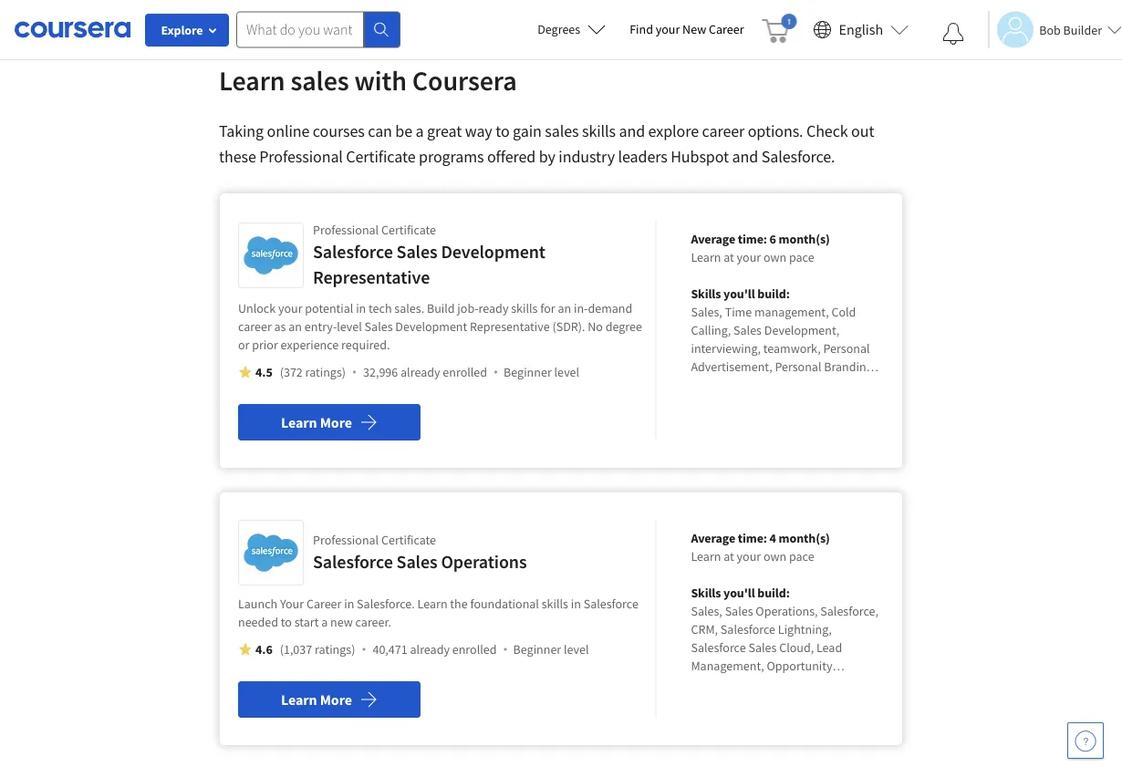 Task type: locate. For each thing, give the bounding box(es) containing it.
you'll for skills you'll build: sales, sales operations, salesforce, crm, salesforce lightning, salesforce sales cloud, lead management, opportunity management, reports and dashboards, customer success
[[723, 585, 755, 601]]

professional up new
[[313, 532, 379, 548]]

1 vertical spatial salesforce.
[[357, 596, 415, 612]]

2 you'll from the top
[[723, 585, 755, 601]]

2 learn more from the top
[[281, 691, 352, 709]]

salesforce.
[[761, 146, 835, 167], [357, 596, 415, 612]]

you'll down average time: 4 month(s) learn at your own pace
[[723, 585, 755, 601]]

professional for salesforce sales operations
[[313, 532, 379, 548]]

1 vertical spatial level
[[554, 364, 579, 380]]

beginner level
[[504, 364, 579, 380], [513, 641, 589, 658]]

development down build
[[395, 318, 467, 335]]

ratings) down new
[[315, 641, 355, 658]]

you'll inside skills you'll build: sales, sales operations, salesforce, crm, salesforce lightning, salesforce sales cloud, lead management, opportunity management, reports and dashboards, customer success
[[723, 585, 755, 601]]

0 vertical spatial salesforce image
[[244, 228, 298, 283]]

career up hubspot
[[702, 121, 745, 141]]

start
[[294, 614, 319, 630]]

learn left the
[[417, 596, 447, 612]]

0 vertical spatial at
[[724, 249, 734, 265]]

find
[[630, 21, 653, 37]]

average
[[691, 231, 735, 247], [691, 530, 735, 546]]

in for salesforce sales development representative
[[356, 300, 366, 317]]

representative down ready
[[470, 318, 550, 335]]

2 horizontal spatial skills
[[582, 121, 616, 141]]

learn more button
[[238, 404, 421, 441], [238, 681, 421, 718]]

hubspot
[[671, 146, 729, 167]]

2 month(s) from the top
[[779, 530, 830, 546]]

sales inside unlock your potential in tech sales. build job-ready skills for an in-demand career as an entry-level sales development representative (sdr). no degree or prior experience required.
[[365, 318, 393, 335]]

0 vertical spatial build:
[[757, 286, 790, 302]]

learn up the 'skills you'll build:'
[[691, 249, 721, 265]]

1 at from the top
[[724, 249, 734, 265]]

experience
[[281, 337, 339, 353]]

learn inside "average time: 6 month(s) learn at your own pace"
[[691, 249, 721, 265]]

1 horizontal spatial to
[[495, 121, 510, 141]]

representative
[[313, 266, 430, 289], [470, 318, 550, 335]]

enrolled down unlock your potential in tech sales. build job-ready skills for an in-demand career as an entry-level sales development representative (sdr). no degree or prior experience required.
[[443, 364, 487, 380]]

0 vertical spatial skills
[[582, 121, 616, 141]]

your up as
[[278, 300, 302, 317]]

pace inside "average time: 6 month(s) learn at your own pace"
[[789, 249, 814, 265]]

beginner level down the (sdr). at the top of page
[[504, 364, 579, 380]]

already
[[401, 364, 440, 380], [410, 641, 450, 658]]

sales up sales.
[[396, 240, 437, 263]]

1 vertical spatial sales
[[545, 121, 579, 141]]

1 vertical spatial professional
[[313, 532, 379, 548]]

salesforce. up career.
[[357, 596, 415, 612]]

certificate for operations
[[381, 532, 436, 548]]

1 horizontal spatial sales
[[545, 121, 579, 141]]

prior
[[252, 337, 278, 353]]

1 horizontal spatial and
[[732, 146, 758, 167]]

0 vertical spatial learn more
[[281, 413, 352, 431]]

1 vertical spatial at
[[724, 548, 734, 565]]

0 vertical spatial pace
[[789, 249, 814, 265]]

pace
[[789, 249, 814, 265], [789, 548, 814, 565]]

at inside average time: 4 month(s) learn at your own pace
[[724, 548, 734, 565]]

1 vertical spatial salesforce image
[[244, 525, 298, 580]]

own inside "average time: 6 month(s) learn at your own pace"
[[763, 249, 786, 265]]

0 vertical spatial sales
[[290, 63, 349, 97]]

shopping cart: 1 item image
[[762, 14, 797, 43]]

1 vertical spatial to
[[281, 614, 292, 630]]

and up "leaders"
[[619, 121, 645, 141]]

representative inside professional certificate salesforce sales development representative
[[313, 266, 430, 289]]

What do you want to learn? text field
[[236, 11, 364, 48]]

1 vertical spatial you'll
[[723, 585, 755, 601]]

average left 4
[[691, 530, 735, 546]]

pace up operations,
[[789, 548, 814, 565]]

month(s) right 4
[[779, 530, 830, 546]]

your up operations,
[[737, 548, 761, 565]]

1 vertical spatial development
[[395, 318, 467, 335]]

0 horizontal spatial and
[[619, 121, 645, 141]]

1 vertical spatial a
[[321, 614, 328, 630]]

learn more for salesforce sales development representative
[[281, 413, 352, 431]]

already right 32,996
[[401, 364, 440, 380]]

(sdr).
[[552, 318, 585, 335]]

skills up sales,
[[691, 585, 721, 601]]

skills left for
[[511, 300, 538, 317]]

1 vertical spatial average
[[691, 530, 735, 546]]

your inside "average time: 6 month(s) learn at your own pace"
[[737, 249, 761, 265]]

an left in-
[[558, 300, 571, 317]]

0 vertical spatial career
[[702, 121, 745, 141]]

1 own from the top
[[763, 249, 786, 265]]

0 vertical spatial representative
[[313, 266, 430, 289]]

0 horizontal spatial an
[[289, 318, 302, 335]]

ratings)
[[305, 364, 346, 380], [315, 641, 355, 658]]

to down your
[[281, 614, 292, 630]]

salesforce. down options.
[[761, 146, 835, 167]]

bob
[[1039, 21, 1061, 38]]

professional inside professional certificate salesforce sales operations
[[313, 532, 379, 548]]

be
[[395, 121, 412, 141]]

time: inside average time: 4 month(s) learn at your own pace
[[738, 530, 767, 546]]

beginner down for
[[504, 364, 552, 380]]

1 time: from the top
[[738, 231, 767, 247]]

0 vertical spatial skills
[[691, 286, 721, 302]]

0 vertical spatial time:
[[738, 231, 767, 247]]

1 vertical spatial beginner level
[[513, 641, 589, 658]]

in left 'tech'
[[356, 300, 366, 317]]

beginner level down foundational
[[513, 641, 589, 658]]

your inside unlock your potential in tech sales. build job-ready skills for an in-demand career as an entry-level sales development representative (sdr). no degree or prior experience required.
[[278, 300, 302, 317]]

2 learn more button from the top
[[238, 681, 421, 718]]

an
[[558, 300, 571, 317], [289, 318, 302, 335]]

and up success
[[811, 676, 831, 692]]

learn more button for salesforce sales development representative
[[238, 404, 421, 441]]

certificate
[[346, 146, 416, 167]]

0 vertical spatial month(s)
[[779, 231, 830, 247]]

1 vertical spatial more
[[320, 691, 352, 709]]

your up the 'skills you'll build:'
[[737, 249, 761, 265]]

0 vertical spatial own
[[763, 249, 786, 265]]

certificate inside professional certificate salesforce sales operations
[[381, 532, 436, 548]]

1 vertical spatial representative
[[470, 318, 550, 335]]

salesforce image
[[244, 228, 298, 283], [244, 525, 298, 580]]

1 horizontal spatial career
[[709, 21, 744, 37]]

learn more button down '4.6 (1,037 ratings)'
[[238, 681, 421, 718]]

beginner down foundational
[[513, 641, 561, 658]]

you'll down "average time: 6 month(s) learn at your own pace" at top right
[[723, 286, 755, 302]]

build:
[[757, 286, 790, 302], [757, 585, 790, 601]]

average left 6
[[691, 231, 735, 247]]

to right the way
[[495, 121, 510, 141]]

professional
[[313, 222, 379, 238], [313, 532, 379, 548]]

career right new
[[709, 21, 744, 37]]

2 certificate from the top
[[381, 532, 436, 548]]

0 vertical spatial a
[[416, 121, 424, 141]]

certificate for development
[[381, 222, 436, 238]]

1 learn more button from the top
[[238, 404, 421, 441]]

pace for development
[[789, 249, 814, 265]]

salesforce inside launch your career in salesforce. learn the foundational skills in salesforce needed to start a new career.
[[584, 596, 638, 612]]

1 month(s) from the top
[[779, 231, 830, 247]]

1 build: from the top
[[757, 286, 790, 302]]

skills down "average time: 6 month(s) learn at your own pace" at top right
[[691, 286, 721, 302]]

1 professional from the top
[[313, 222, 379, 238]]

build: down "average time: 6 month(s) learn at your own pace" at top right
[[757, 286, 790, 302]]

1 vertical spatial beginner
[[513, 641, 561, 658]]

1 pace from the top
[[789, 249, 814, 265]]

1 you'll from the top
[[723, 286, 755, 302]]

1 vertical spatial enrolled
[[452, 641, 497, 658]]

2 build: from the top
[[757, 585, 790, 601]]

time:
[[738, 231, 767, 247], [738, 530, 767, 546]]

0 horizontal spatial salesforce.
[[357, 596, 415, 612]]

and
[[619, 121, 645, 141], [732, 146, 758, 167], [811, 676, 831, 692]]

4
[[770, 530, 776, 546]]

coursera
[[412, 63, 517, 97]]

1 vertical spatial ratings)
[[315, 641, 355, 658]]

to inside taking online courses can be a great way to gain sales skills and explore career options. check out these professional certificate programs offered by industry leaders hubspot and salesforce.
[[495, 121, 510, 141]]

professional certificate salesforce sales development representative
[[313, 222, 545, 289]]

1 more from the top
[[320, 413, 352, 431]]

learn up sales,
[[691, 548, 721, 565]]

time: inside "average time: 6 month(s) learn at your own pace"
[[738, 231, 767, 247]]

average inside "average time: 6 month(s) learn at your own pace"
[[691, 231, 735, 247]]

2 time: from the top
[[738, 530, 767, 546]]

development up ready
[[441, 240, 545, 263]]

at inside "average time: 6 month(s) learn at your own pace"
[[724, 249, 734, 265]]

learn down (1,037
[[281, 691, 317, 709]]

1 vertical spatial certificate
[[381, 532, 436, 548]]

1 horizontal spatial salesforce.
[[761, 146, 835, 167]]

2 vertical spatial skills
[[542, 596, 568, 612]]

40,471 already enrolled
[[373, 641, 497, 658]]

0 vertical spatial enrolled
[[443, 364, 487, 380]]

2 horizontal spatial and
[[811, 676, 831, 692]]

1 horizontal spatial career
[[702, 121, 745, 141]]

career.
[[355, 614, 391, 630]]

1 average from the top
[[691, 231, 735, 247]]

more down '4.6 (1,037 ratings)'
[[320, 691, 352, 709]]

0 horizontal spatial skills
[[511, 300, 538, 317]]

1 horizontal spatial a
[[416, 121, 424, 141]]

required.
[[341, 337, 390, 353]]

2 at from the top
[[724, 548, 734, 565]]

learn more for salesforce sales operations
[[281, 691, 352, 709]]

average for salesforce sales development representative
[[691, 231, 735, 247]]

sales up by
[[545, 121, 579, 141]]

0 vertical spatial average
[[691, 231, 735, 247]]

0 vertical spatial certificate
[[381, 222, 436, 238]]

average inside average time: 4 month(s) learn at your own pace
[[691, 530, 735, 546]]

0 vertical spatial professional
[[313, 222, 379, 238]]

1 vertical spatial career
[[238, 318, 272, 335]]

1 vertical spatial and
[[732, 146, 758, 167]]

own inside average time: 4 month(s) learn at your own pace
[[763, 548, 786, 565]]

to
[[495, 121, 510, 141], [281, 614, 292, 630]]

sales down 'tech'
[[365, 318, 393, 335]]

entry-
[[304, 318, 337, 335]]

1 vertical spatial management,
[[691, 676, 764, 692]]

more for salesforce sales operations
[[320, 691, 352, 709]]

0 horizontal spatial in
[[344, 596, 354, 612]]

2 more from the top
[[320, 691, 352, 709]]

learn more down "4.5 (372 ratings)"
[[281, 413, 352, 431]]

own down 4
[[763, 548, 786, 565]]

own
[[763, 249, 786, 265], [763, 548, 786, 565]]

1 vertical spatial skills
[[691, 585, 721, 601]]

0 vertical spatial salesforce.
[[761, 146, 835, 167]]

0 vertical spatial to
[[495, 121, 510, 141]]

build: inside skills you'll build: sales, sales operations, salesforce, crm, salesforce lightning, salesforce sales cloud, lead management, opportunity management, reports and dashboards, customer success
[[757, 585, 790, 601]]

1 vertical spatial career
[[306, 596, 342, 612]]

skills for skills you'll build:
[[691, 286, 721, 302]]

and down options.
[[732, 146, 758, 167]]

1 horizontal spatial skills
[[542, 596, 568, 612]]

skills up industry
[[582, 121, 616, 141]]

career down unlock
[[238, 318, 272, 335]]

certificate down certificate
[[381, 222, 436, 238]]

0 vertical spatial ratings)
[[305, 364, 346, 380]]

enrolled down the
[[452, 641, 497, 658]]

beginner
[[504, 364, 552, 380], [513, 641, 561, 658]]

offered
[[487, 146, 536, 167]]

1 horizontal spatial representative
[[470, 318, 550, 335]]

None search field
[[236, 11, 400, 48]]

1 horizontal spatial in
[[356, 300, 366, 317]]

month(s) right 6
[[779, 231, 830, 247]]

certificate up launch your career in salesforce. learn the foundational skills in salesforce needed to start a new career.
[[381, 532, 436, 548]]

0 horizontal spatial representative
[[313, 266, 430, 289]]

month(s) inside "average time: 6 month(s) learn at your own pace"
[[779, 231, 830, 247]]

more down "4.5 (372 ratings)"
[[320, 413, 352, 431]]

your right find on the right top of page
[[656, 21, 680, 37]]

time: left 4
[[738, 530, 767, 546]]

2 average from the top
[[691, 530, 735, 546]]

way
[[465, 121, 492, 141]]

own down 6
[[763, 249, 786, 265]]

representative inside unlock your potential in tech sales. build job-ready skills for an in-demand career as an entry-level sales development representative (sdr). no degree or prior experience required.
[[470, 318, 550, 335]]

salesforce image for salesforce sales operations
[[244, 525, 298, 580]]

learn up taking
[[219, 63, 285, 97]]

0 vertical spatial an
[[558, 300, 571, 317]]

2 pace from the top
[[789, 548, 814, 565]]

0 vertical spatial level
[[337, 318, 362, 335]]

options.
[[748, 121, 803, 141]]

management,
[[691, 658, 764, 674], [691, 676, 764, 692]]

more for salesforce sales development representative
[[320, 413, 352, 431]]

32,996 already enrolled
[[363, 364, 487, 380]]

skills
[[691, 286, 721, 302], [691, 585, 721, 601]]

1 vertical spatial own
[[763, 548, 786, 565]]

more
[[320, 413, 352, 431], [320, 691, 352, 709]]

salesforce inside professional certificate salesforce sales operations
[[313, 551, 393, 573]]

pace up the 'skills you'll build:'
[[789, 249, 814, 265]]

operations,
[[756, 603, 818, 619]]

professional inside professional certificate salesforce sales development representative
[[313, 222, 379, 238]]

career up the start at the bottom of the page
[[306, 596, 342, 612]]

1 learn more from the top
[[281, 413, 352, 431]]

build: up operations,
[[757, 585, 790, 601]]

0 vertical spatial beginner
[[504, 364, 552, 380]]

professional up potential
[[313, 222, 379, 238]]

level
[[337, 318, 362, 335], [554, 364, 579, 380], [564, 641, 589, 658]]

1 vertical spatial already
[[410, 641, 450, 658]]

leaders
[[618, 146, 668, 167]]

career for hubspot
[[702, 121, 745, 141]]

career inside unlock your potential in tech sales. build job-ready skills for an in-demand career as an entry-level sales development representative (sdr). no degree or prior experience required.
[[238, 318, 272, 335]]

enrolled for development
[[443, 364, 487, 380]]

in up new
[[344, 596, 354, 612]]

sales up launch your career in salesforce. learn the foundational skills in salesforce needed to start a new career.
[[396, 551, 437, 573]]

1 vertical spatial time:
[[738, 530, 767, 546]]

sales down what do you want to learn? text box
[[290, 63, 349, 97]]

development inside unlock your potential in tech sales. build job-ready skills for an in-demand career as an entry-level sales development representative (sdr). no degree or prior experience required.
[[395, 318, 467, 335]]

show notifications image
[[943, 23, 964, 45]]

programs
[[419, 146, 484, 167]]

pace for operations
[[789, 548, 814, 565]]

2 salesforce image from the top
[[244, 525, 298, 580]]

in inside unlock your potential in tech sales. build job-ready skills for an in-demand career as an entry-level sales development representative (sdr). no degree or prior experience required.
[[356, 300, 366, 317]]

already down launch your career in salesforce. learn the foundational skills in salesforce needed to start a new career.
[[410, 641, 450, 658]]

1 vertical spatial build:
[[757, 585, 790, 601]]

2 professional from the top
[[313, 532, 379, 548]]

you'll
[[723, 286, 755, 302], [723, 585, 755, 601]]

certificate inside professional certificate salesforce sales development representative
[[381, 222, 436, 238]]

salesforce image up unlock
[[244, 228, 298, 283]]

time: left 6
[[738, 231, 767, 247]]

a left new
[[321, 614, 328, 630]]

0 vertical spatial you'll
[[723, 286, 755, 302]]

1 vertical spatial pace
[[789, 548, 814, 565]]

1 vertical spatial month(s)
[[779, 530, 830, 546]]

skills right foundational
[[542, 596, 568, 612]]

sales
[[396, 240, 437, 263], [365, 318, 393, 335], [396, 551, 437, 573], [725, 603, 753, 619], [748, 639, 777, 656]]

check
[[806, 121, 848, 141]]

0 horizontal spatial to
[[281, 614, 292, 630]]

(372
[[280, 364, 303, 380]]

2 skills from the top
[[691, 585, 721, 601]]

0 horizontal spatial sales
[[290, 63, 349, 97]]

sales inside taking online courses can be a great way to gain sales skills and explore career options. check out these professional certificate programs offered by industry leaders hubspot and salesforce.
[[545, 121, 579, 141]]

career inside launch your career in salesforce. learn the foundational skills in salesforce needed to start a new career.
[[306, 596, 342, 612]]

0 horizontal spatial career
[[238, 318, 272, 335]]

an right as
[[289, 318, 302, 335]]

learn inside average time: 4 month(s) learn at your own pace
[[691, 548, 721, 565]]

0 horizontal spatial a
[[321, 614, 328, 630]]

0 vertical spatial already
[[401, 364, 440, 380]]

learn more button down "4.5 (372 ratings)"
[[238, 404, 421, 441]]

0 vertical spatial beginner level
[[504, 364, 579, 380]]

1 certificate from the top
[[381, 222, 436, 238]]

1 vertical spatial learn more
[[281, 691, 352, 709]]

0 vertical spatial management,
[[691, 658, 764, 674]]

career inside taking online courses can be a great way to gain sales skills and explore career options. check out these professional certificate programs offered by industry leaders hubspot and salesforce.
[[702, 121, 745, 141]]

a right the be
[[416, 121, 424, 141]]

you'll for skills you'll build:
[[723, 286, 755, 302]]

degree
[[605, 318, 642, 335]]

cloud,
[[779, 639, 814, 656]]

operations
[[441, 551, 527, 573]]

pace inside average time: 4 month(s) learn at your own pace
[[789, 548, 814, 565]]

in right foundational
[[571, 596, 581, 612]]

0 vertical spatial learn more button
[[238, 404, 421, 441]]

0 vertical spatial more
[[320, 413, 352, 431]]

learn sales with coursera
[[219, 63, 522, 97]]

salesforce
[[313, 240, 393, 263], [313, 551, 393, 573], [584, 596, 638, 612], [721, 621, 775, 638], [691, 639, 746, 656]]

2 vertical spatial and
[[811, 676, 831, 692]]

1 vertical spatial learn more button
[[238, 681, 421, 718]]

job-
[[457, 300, 479, 317]]

2 own from the top
[[763, 548, 786, 565]]

learn more button for salesforce sales operations
[[238, 681, 421, 718]]

1 vertical spatial skills
[[511, 300, 538, 317]]

online
[[267, 121, 310, 141]]

a inside taking online courses can be a great way to gain sales skills and explore career options. check out these professional certificate programs offered by industry leaders hubspot and salesforce.
[[416, 121, 424, 141]]

skills inside unlock your potential in tech sales. build job-ready skills for an in-demand career as an entry-level sales development representative (sdr). no degree or prior experience required.
[[511, 300, 538, 317]]

in
[[356, 300, 366, 317], [344, 596, 354, 612], [571, 596, 581, 612]]

2 vertical spatial level
[[564, 641, 589, 658]]

foundational
[[470, 596, 539, 612]]

out
[[851, 121, 874, 141]]

month(s) inside average time: 4 month(s) learn at your own pace
[[779, 530, 830, 546]]

learn more down '4.6 (1,037 ratings)'
[[281, 691, 352, 709]]

0 vertical spatial development
[[441, 240, 545, 263]]

ratings) down experience at the top left
[[305, 364, 346, 380]]

as
[[274, 318, 286, 335]]

1 salesforce image from the top
[[244, 228, 298, 283]]

salesforce image up launch
[[244, 525, 298, 580]]

1 skills from the top
[[691, 286, 721, 302]]

development
[[441, 240, 545, 263], [395, 318, 467, 335]]

0 horizontal spatial career
[[306, 596, 342, 612]]

representative up 'tech'
[[313, 266, 430, 289]]

1 horizontal spatial an
[[558, 300, 571, 317]]

lightning,
[[778, 621, 832, 638]]

skills inside skills you'll build: sales, sales operations, salesforce, crm, salesforce lightning, salesforce sales cloud, lead management, opportunity management, reports and dashboards, customer success
[[691, 585, 721, 601]]

at
[[724, 249, 734, 265], [724, 548, 734, 565]]



Task type: vqa. For each thing, say whether or not it's contained in the screenshot.
prerequisites inside the IBM Data Science No prerequisites • Self-paced
no



Task type: describe. For each thing, give the bounding box(es) containing it.
launch your career in salesforce. learn the foundational skills in salesforce needed to start a new career.
[[238, 596, 638, 630]]

the
[[450, 596, 468, 612]]

time: for development
[[738, 231, 767, 247]]

ratings) for salesforce sales operations
[[315, 641, 355, 658]]

bob builder
[[1039, 21, 1102, 38]]

or
[[238, 337, 249, 353]]

time: for operations
[[738, 530, 767, 546]]

explore
[[648, 121, 699, 141]]

salesforce. inside taking online courses can be a great way to gain sales skills and explore career options. check out these professional certificate programs offered by industry leaders hubspot and salesforce.
[[761, 146, 835, 167]]

sales inside professional certificate salesforce sales development representative
[[396, 240, 437, 263]]

average time: 4 month(s) learn at your own pace
[[691, 530, 830, 565]]

potential
[[305, 300, 353, 317]]

needed
[[238, 614, 278, 630]]

dashboards,
[[691, 694, 758, 711]]

gain
[[513, 121, 542, 141]]

in for salesforce sales operations
[[344, 596, 354, 612]]

professional for salesforce sales development representative
[[313, 222, 379, 238]]

month(s) for salesforce sales operations
[[779, 530, 830, 546]]

degrees
[[537, 21, 580, 37]]

at for development
[[724, 249, 734, 265]]

sales left 'cloud,'
[[748, 639, 777, 656]]

skills you'll build: sales, sales operations, salesforce, crm, salesforce lightning, salesforce sales cloud, lead management, opportunity management, reports and dashboards, customer success
[[691, 585, 878, 711]]

help center image
[[1075, 730, 1096, 752]]

ratings) for salesforce sales development representative
[[305, 364, 346, 380]]

by
[[539, 146, 555, 167]]

bob builder button
[[988, 11, 1122, 48]]

sales inside professional certificate salesforce sales operations
[[396, 551, 437, 573]]

with
[[354, 63, 407, 97]]

industry
[[559, 146, 615, 167]]

launch
[[238, 596, 277, 612]]

explore button
[[145, 14, 229, 47]]

sales,
[[691, 603, 722, 619]]

customer
[[760, 694, 812, 711]]

skills inside launch your career in salesforce. learn the foundational skills in salesforce needed to start a new career.
[[542, 596, 568, 612]]

demand
[[588, 300, 632, 317]]

learn down "4.5 (372 ratings)"
[[281, 413, 317, 431]]

unlock your potential in tech sales. build job-ready skills for an in-demand career as an entry-level sales development representative (sdr). no degree or prior experience required.
[[238, 300, 642, 353]]

0 vertical spatial career
[[709, 21, 744, 37]]

1 vertical spatial an
[[289, 318, 302, 335]]

professional
[[259, 146, 343, 167]]

build: for skills you'll build:
[[757, 286, 790, 302]]

skills for skills you'll build: sales, sales operations, salesforce, crm, salesforce lightning, salesforce sales cloud, lead management, opportunity management, reports and dashboards, customer success
[[691, 585, 721, 601]]

find your new career link
[[620, 18, 753, 41]]

these
[[219, 146, 256, 167]]

4.5
[[255, 364, 272, 380]]

already for development
[[401, 364, 440, 380]]

salesforce. inside launch your career in salesforce. learn the foundational skills in salesforce needed to start a new career.
[[357, 596, 415, 612]]

coursera image
[[15, 15, 130, 44]]

your inside average time: 4 month(s) learn at your own pace
[[737, 548, 761, 565]]

to inside launch your career in salesforce. learn the foundational skills in salesforce needed to start a new career.
[[281, 614, 292, 630]]

skills inside taking online courses can be a great way to gain sales skills and explore career options. check out these professional certificate programs offered by industry leaders hubspot and salesforce.
[[582, 121, 616, 141]]

degrees button
[[523, 9, 620, 49]]

0 vertical spatial and
[[619, 121, 645, 141]]

level inside unlock your potential in tech sales. build job-ready skills for an in-demand career as an entry-level sales development representative (sdr). no degree or prior experience required.
[[337, 318, 362, 335]]

4.5 (372 ratings)
[[255, 364, 346, 380]]

skills you'll build:
[[691, 286, 790, 302]]

beginner level for salesforce sales development representative
[[504, 364, 579, 380]]

month(s) for salesforce sales development representative
[[779, 231, 830, 247]]

reports
[[767, 676, 808, 692]]

new
[[330, 614, 353, 630]]

english button
[[806, 0, 916, 59]]

explore
[[161, 22, 203, 38]]

2 management, from the top
[[691, 676, 764, 692]]

salesforce inside professional certificate salesforce sales development representative
[[313, 240, 393, 263]]

average for salesforce sales operations
[[691, 530, 735, 546]]

crm,
[[691, 621, 718, 638]]

build: for skills you'll build: sales, sales operations, salesforce, crm, salesforce lightning, salesforce sales cloud, lead management, opportunity management, reports and dashboards, customer success
[[757, 585, 790, 601]]

4.6 (1,037 ratings)
[[255, 641, 355, 658]]

salesforce,
[[820, 603, 878, 619]]

4.6
[[255, 641, 272, 658]]

beginner for salesforce sales development representative
[[504, 364, 552, 380]]

lead
[[816, 639, 842, 656]]

beginner level for salesforce sales operations
[[513, 641, 589, 658]]

salesforce image for salesforce sales development representative
[[244, 228, 298, 283]]

average time: 6 month(s) learn at your own pace
[[691, 231, 830, 265]]

own for operations
[[763, 548, 786, 565]]

own for development
[[763, 249, 786, 265]]

great
[[427, 121, 462, 141]]

sales right sales,
[[725, 603, 753, 619]]

your
[[280, 596, 304, 612]]

a inside launch your career in salesforce. learn the foundational skills in salesforce needed to start a new career.
[[321, 614, 328, 630]]

2 horizontal spatial in
[[571, 596, 581, 612]]

and inside skills you'll build: sales, sales operations, salesforce, crm, salesforce lightning, salesforce sales cloud, lead management, opportunity management, reports and dashboards, customer success
[[811, 676, 831, 692]]

1 management, from the top
[[691, 658, 764, 674]]

english
[[839, 21, 883, 39]]

courses
[[313, 121, 365, 141]]

for
[[540, 300, 555, 317]]

(1,037
[[280, 641, 312, 658]]

enrolled for operations
[[452, 641, 497, 658]]

builder
[[1063, 21, 1102, 38]]

success
[[814, 694, 856, 711]]

learn inside launch your career in salesforce. learn the foundational skills in salesforce needed to start a new career.
[[417, 596, 447, 612]]

40,471
[[373, 641, 408, 658]]

can
[[368, 121, 392, 141]]

6
[[770, 231, 776, 247]]

new
[[682, 21, 706, 37]]

opportunity
[[767, 658, 832, 674]]

career for prior
[[238, 318, 272, 335]]

beginner for salesforce sales operations
[[513, 641, 561, 658]]

development inside professional certificate salesforce sales development representative
[[441, 240, 545, 263]]

at for operations
[[724, 548, 734, 565]]

no
[[588, 318, 603, 335]]

in-
[[574, 300, 588, 317]]

ready
[[479, 300, 508, 317]]

already for operations
[[410, 641, 450, 658]]

professional certificate salesforce sales operations
[[313, 532, 527, 573]]

taking
[[219, 121, 264, 141]]

level for salesforce sales development representative
[[554, 364, 579, 380]]

level for salesforce sales operations
[[564, 641, 589, 658]]

find your new career
[[630, 21, 744, 37]]

tech
[[369, 300, 392, 317]]

sales.
[[394, 300, 424, 317]]

32,996
[[363, 364, 398, 380]]

build
[[427, 300, 455, 317]]

unlock
[[238, 300, 276, 317]]

taking online courses can be a great way to gain sales skills and explore career options. check out these professional certificate programs offered by industry leaders hubspot and salesforce.
[[219, 121, 874, 167]]



